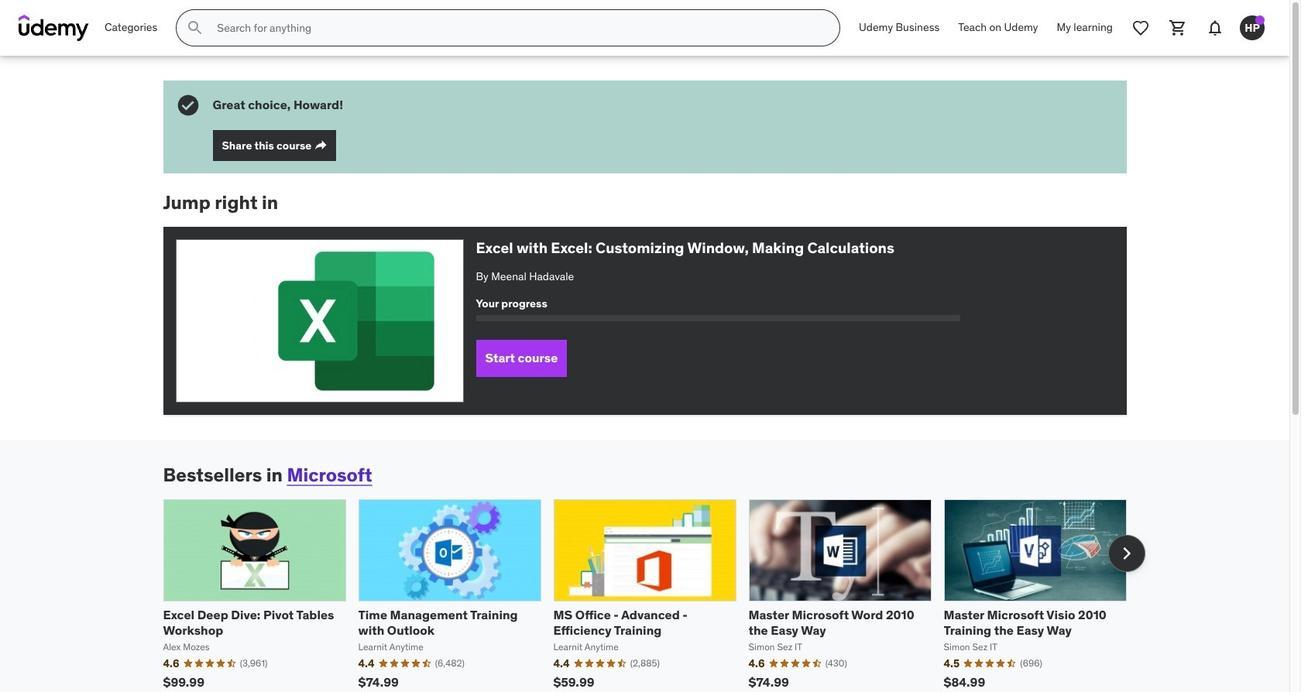 Task type: vqa. For each thing, say whether or not it's contained in the screenshot.
student feedback
no



Task type: describe. For each thing, give the bounding box(es) containing it.
next image
[[1114, 542, 1139, 567]]

xsmall image
[[315, 139, 327, 152]]

wishlist image
[[1132, 19, 1150, 37]]

Search for anything text field
[[214, 15, 821, 41]]

you have alerts image
[[1256, 15, 1265, 25]]



Task type: locate. For each thing, give the bounding box(es) containing it.
carousel element
[[163, 499, 1145, 693]]

submit search image
[[186, 19, 205, 37]]

notifications image
[[1206, 19, 1225, 37]]

udemy image
[[19, 15, 89, 41]]

shopping cart with 0 items image
[[1169, 19, 1188, 37]]



